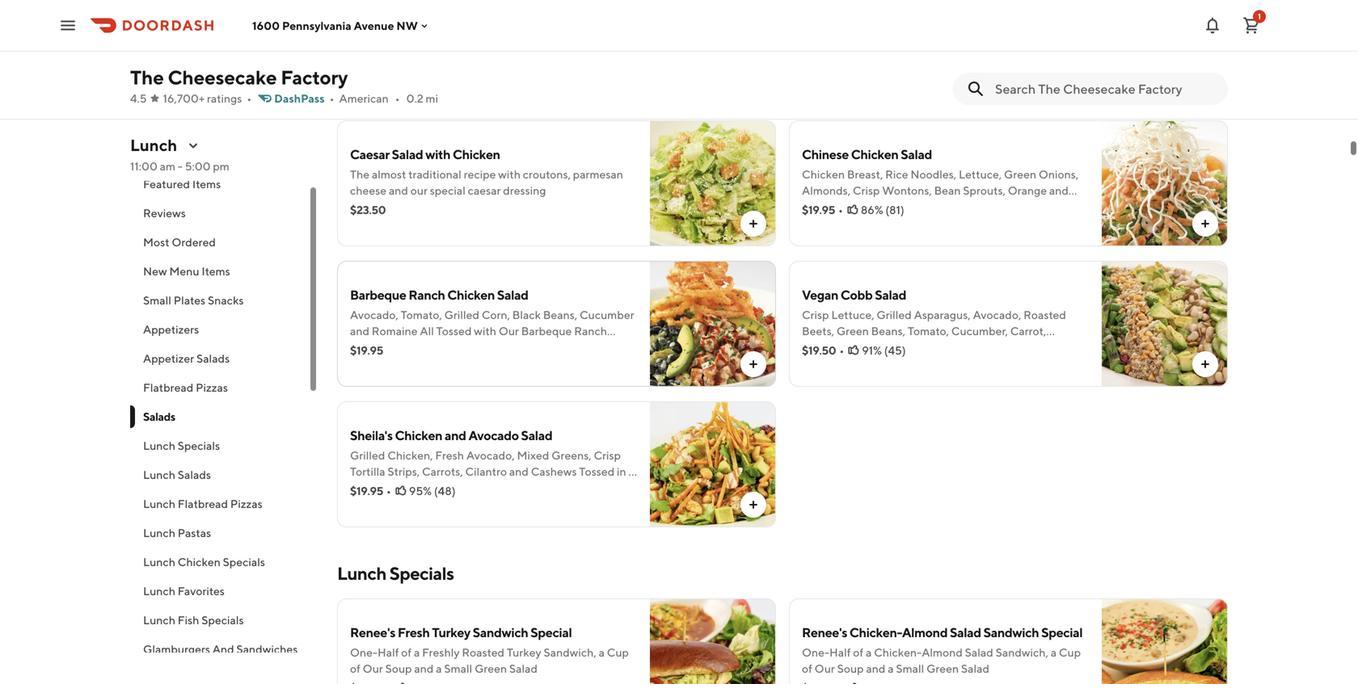 Task type: describe. For each thing, give the bounding box(es) containing it.
strips, inside sheila's chicken and avocado salad grilled chicken, fresh avocado, mixed greens, crisp tortilla strips, carrots, cilantro and cashews tossed in a citrus-honey-peanut vinaigrette
[[388, 465, 420, 479]]

avenue
[[354, 19, 394, 32]]

avocado, inside sheila's chicken and avocado salad grilled chicken, fresh avocado, mixed greens, crisp tortilla strips, carrots, cilantro and cashews tossed in a citrus-honey-peanut vinaigrette
[[466, 449, 515, 462]]

sheila's chicken and avocado salad image
[[650, 402, 776, 528]]

11:00 am - 5:00 pm
[[130, 160, 229, 173]]

cheese
[[350, 184, 387, 197]]

grilled for vegan cobb salad
[[877, 308, 912, 322]]

cobb salad image
[[650, 0, 776, 106]]

special inside renee's chicken-almond salad sandwich special one-half of a chicken-almond salad sandwich, a cup of our soup and a small green salad
[[1041, 625, 1083, 641]]

sandwich inside renee's fresh turkey sandwich special one-half of a freshly roasted turkey sandwich, a cup of our soup and a small green salad
[[473, 625, 528, 641]]

greens
[[429, 43, 466, 57]]

cheese, for salad
[[510, 27, 552, 40]]

orange
[[1008, 184, 1047, 197]]

chicken, inside sheila's chicken and avocado salad grilled chicken, fresh avocado, mixed greens, crisp tortilla strips, carrots, cilantro and cashews tossed in a citrus-honey-peanut vinaigrette
[[387, 449, 433, 462]]

parmesan
[[573, 168, 623, 181]]

tomato, inside the cobb salad chicken breast, avocado, blue cheese, bacon, tomato, egg and mixed greens tossed in our vinaigrette
[[592, 27, 633, 40]]

glamburgers and sandwiches
[[143, 643, 298, 656]]

peanut
[[425, 481, 462, 495]]

black inside marinated chicken, fresh corn, black beans, cheese, tortilla strips, tomato and romaine with a spicy peanut-cilantro vinaigrette
[[967, 27, 995, 40]]

and inside the caesar salad with chicken the almost traditional recipe with croutons, parmesan cheese and our special caesar dressing $23.50
[[389, 184, 408, 197]]

lunch favorites
[[143, 585, 225, 598]]

vegan cobb salad crisp lettuce, grilled asparagus, avocado, roasted beets, green beans, tomato, cucumber, carrot, quinoa, farro, almonds and toasted pepitas with house vinaigrette
[[802, 287, 1088, 370]]

special inside chinese chicken salad chicken breast, rice noodles, lettuce, green onions, almonds, crisp wontons, bean sprouts, orange and sesame seeds. tossed in our special chinese plum dressing
[[952, 200, 989, 213]]

strings
[[350, 357, 386, 370]]

• left farro,
[[839, 344, 844, 357]]

0 horizontal spatial barbeque
[[350, 287, 406, 303]]

our inside chinese chicken salad chicken breast, rice noodles, lettuce, green onions, almonds, crisp wontons, bean sprouts, orange and sesame seeds. tossed in our special chinese plum dressing
[[930, 200, 950, 213]]

-
[[178, 160, 183, 173]]

small plates snacks button
[[130, 286, 318, 315]]

tossed inside sheila's chicken and avocado salad grilled chicken, fresh avocado, mixed greens, crisp tortilla strips, carrots, cilantro and cashews tossed in a citrus-honey-peanut vinaigrette
[[579, 465, 615, 479]]

and inside chinese chicken salad chicken breast, rice noodles, lettuce, green onions, almonds, crisp wontons, bean sprouts, orange and sesame seeds. tossed in our special chinese plum dressing
[[1049, 184, 1069, 197]]

with left lots
[[441, 341, 463, 354]]

add item to cart image for vegan cobb salad
[[1199, 358, 1212, 371]]

almonds
[[877, 341, 923, 354]]

1 vertical spatial salads
[[143, 410, 175, 424]]

renee's fresh turkey sandwich special image
[[650, 599, 776, 685]]

fresh inside sheila's chicken and avocado salad grilled chicken, fresh avocado, mixed greens, crisp tortilla strips, carrots, cilantro and cashews tossed in a citrus-honey-peanut vinaigrette
[[435, 449, 464, 462]]

spicy
[[1017, 43, 1045, 57]]

marinated
[[802, 27, 855, 40]]

topped
[[400, 341, 439, 354]]

small inside button
[[143, 294, 171, 307]]

snacks
[[208, 294, 244, 307]]

onion
[[567, 341, 600, 354]]

dressing.
[[350, 341, 397, 354]]

add item to cart image for barbeque ranch chicken salad
[[747, 358, 760, 371]]

86%
[[861, 203, 883, 217]]

0 vertical spatial the
[[130, 66, 164, 89]]

cobb inside vegan cobb salad crisp lettuce, grilled asparagus, avocado, roasted beets, green beans, tomato, cucumber, carrot, quinoa, farro, almonds and toasted pepitas with house vinaigrette
[[841, 287, 873, 303]]

lunch for lunch favorites button
[[143, 585, 175, 598]]

caesar salad with chicken the almost traditional recipe with croutons, parmesan cheese and our special caesar dressing $23.50
[[350, 147, 623, 217]]

reviews
[[143, 207, 186, 220]]

beets,
[[802, 325, 834, 338]]

fried
[[538, 341, 565, 354]]

lunch flatbread pizzas button
[[130, 490, 318, 519]]

with inside marinated chicken, fresh corn, black beans, cheese, tortilla strips, tomato and romaine with a spicy peanut-cilantro vinaigrette
[[985, 43, 1007, 57]]

1 button
[[1235, 9, 1268, 42]]

avocado, inside vegan cobb salad crisp lettuce, grilled asparagus, avocado, roasted beets, green beans, tomato, cucumber, carrot, quinoa, farro, almonds and toasted pepitas with house vinaigrette
[[973, 308, 1021, 322]]

$19.95 for chinese
[[802, 203, 835, 217]]

almost
[[372, 168, 406, 181]]

lunch for "lunch specials" button
[[143, 439, 175, 453]]

1 vertical spatial items
[[202, 265, 230, 278]]

cucumber,
[[951, 325, 1008, 338]]

avocado
[[468, 428, 519, 443]]

lunch fish specials button
[[130, 606, 318, 635]]

renee's chicken-almond salad sandwich special one-half of a chicken-almond salad sandwich, a cup of our soup and a small green salad
[[802, 625, 1083, 676]]

1 items, open order cart image
[[1242, 16, 1261, 35]]

caesar
[[350, 147, 389, 162]]

salad inside vegan cobb salad crisp lettuce, grilled asparagus, avocado, roasted beets, green beans, tomato, cucumber, carrot, quinoa, farro, almonds and toasted pepitas with house vinaigrette
[[875, 287, 906, 303]]

lunch chicken specials button
[[130, 548, 318, 577]]

renee's for renee's chicken-almond salad sandwich special
[[802, 625, 847, 641]]

barbeque ranch chicken salad image
[[650, 261, 776, 387]]

(45)
[[884, 344, 906, 357]]

caesar
[[468, 184, 501, 197]]

with up lots
[[474, 325, 496, 338]]

favorites
[[178, 585, 225, 598]]

chinese chicken salad chicken breast, rice noodles, lettuce, green onions, almonds, crisp wontons, bean sprouts, orange and sesame seeds. tossed in our special chinese plum dressing
[[802, 147, 1079, 230]]

new menu items
[[143, 265, 230, 278]]

beans, inside vegan cobb salad crisp lettuce, grilled asparagus, avocado, roasted beets, green beans, tomato, cucumber, carrot, quinoa, farro, almonds and toasted pepitas with house vinaigrette
[[871, 325, 905, 338]]

featured
[[143, 177, 190, 191]]

sandwiches
[[236, 643, 298, 656]]

lunch for lunch chicken specials button
[[143, 556, 175, 569]]

croutons,
[[523, 168, 571, 181]]

menu
[[169, 265, 199, 278]]

• down factory
[[330, 92, 334, 105]]

16,700+ ratings •
[[163, 92, 252, 105]]

factory
[[281, 66, 348, 89]]

salads for appetizer salads
[[196, 352, 230, 365]]

cashews
[[531, 465, 577, 479]]

0 vertical spatial turkey
[[432, 625, 470, 641]]

tomato, inside vegan cobb salad crisp lettuce, grilled asparagus, avocado, roasted beets, green beans, tomato, cucumber, carrot, quinoa, farro, almonds and toasted pepitas with house vinaigrette
[[908, 325, 949, 338]]

with up "traditional"
[[425, 147, 450, 162]]

flatbread pizzas button
[[130, 373, 318, 403]]

a inside sheila's chicken and avocado salad grilled chicken, fresh avocado, mixed greens, crisp tortilla strips, carrots, cilantro and cashews tossed in a citrus-honey-peanut vinaigrette
[[628, 465, 634, 479]]

new
[[143, 265, 167, 278]]

salad inside the cobb salad chicken breast, avocado, blue cheese, bacon, tomato, egg and mixed greens tossed in our vinaigrette
[[384, 6, 416, 21]]

chinese chicken salad image
[[1102, 120, 1228, 247]]

salad inside the caesar salad with chicken the almost traditional recipe with croutons, parmesan cheese and our special caesar dressing $23.50
[[392, 147, 423, 162]]

small inside renee's fresh turkey sandwich special one-half of a freshly roasted turkey sandwich, a cup of our soup and a small green salad
[[444, 662, 472, 676]]

cobb salad chicken breast, avocado, blue cheese, bacon, tomato, egg and mixed greens tossed in our vinaigrette
[[350, 6, 633, 57]]

glamburgers and sandwiches button
[[130, 635, 318, 664]]

carrot,
[[1010, 325, 1046, 338]]

lunch pastas button
[[130, 519, 318, 548]]

and inside marinated chicken, fresh corn, black beans, cheese, tortilla strips, tomato and romaine with a spicy peanut-cilantro vinaigrette
[[915, 43, 934, 57]]

barbeque ranch chicken salad avocado, tomato, grilled corn, black beans, cucumber and romaine all tossed with our barbeque ranch dressing. topped with lots of crispy fried onion strings for crunch
[[350, 287, 634, 370]]

mixed inside the cobb salad chicken breast, avocado, blue cheese, bacon, tomato, egg and mixed greens tossed in our vinaigrette
[[394, 43, 427, 57]]

romaine inside barbeque ranch chicken salad avocado, tomato, grilled corn, black beans, cucumber and romaine all tossed with our barbeque ranch dressing. topped with lots of crispy fried onion strings for crunch
[[372, 325, 418, 338]]

0 vertical spatial ranch
[[409, 287, 445, 303]]

16,700+
[[163, 92, 205, 105]]

flatbread inside flatbread pizzas button
[[143, 381, 193, 394]]

lettuce, inside vegan cobb salad crisp lettuce, grilled asparagus, avocado, roasted beets, green beans, tomato, cucumber, carrot, quinoa, farro, almonds and toasted pepitas with house vinaigrette
[[831, 308, 874, 322]]

mi
[[426, 92, 438, 105]]

one- inside renee's chicken-almond salad sandwich special one-half of a chicken-almond salad sandwich, a cup of our soup and a small green salad
[[802, 646, 829, 660]]

blue
[[484, 27, 508, 40]]

sprouts,
[[963, 184, 1006, 197]]

dashpass •
[[274, 92, 334, 105]]

chicken inside barbeque ranch chicken salad avocado, tomato, grilled corn, black beans, cucumber and romaine all tossed with our barbeque ranch dressing. topped with lots of crispy fried onion strings for crunch
[[447, 287, 495, 303]]

4.5
[[130, 92, 147, 105]]

crisp for breast,
[[853, 184, 880, 197]]

1 vertical spatial turkey
[[507, 646, 541, 660]]

sandwich, inside renee's chicken-almond salad sandwich special one-half of a chicken-almond salad sandwich, a cup of our soup and a small green salad
[[996, 646, 1048, 660]]

tossed inside chinese chicken salad chicken breast, rice noodles, lettuce, green onions, almonds, crisp wontons, bean sprouts, orange and sesame seeds. tossed in our special chinese plum dressing
[[880, 200, 916, 213]]

soup inside renee's fresh turkey sandwich special one-half of a freshly roasted turkey sandwich, a cup of our soup and a small green salad
[[385, 662, 412, 676]]

ordered
[[172, 236, 216, 249]]

vinaigrette inside sheila's chicken and avocado salad grilled chicken, fresh avocado, mixed greens, crisp tortilla strips, carrots, cilantro and cashews tossed in a citrus-honey-peanut vinaigrette
[[464, 481, 522, 495]]

fresh inside renee's fresh turkey sandwich special one-half of a freshly roasted turkey sandwich, a cup of our soup and a small green salad
[[398, 625, 430, 641]]

1 vertical spatial $19.95
[[350, 344, 383, 357]]

recipe
[[464, 168, 496, 181]]

1 horizontal spatial barbeque
[[521, 325, 572, 338]]

a inside marinated chicken, fresh corn, black beans, cheese, tortilla strips, tomato and romaine with a spicy peanut-cilantro vinaigrette
[[1009, 43, 1015, 57]]

menus image
[[187, 139, 200, 152]]

peanut-
[[802, 59, 844, 73]]

$19.95 for sheila's
[[350, 485, 383, 498]]

$19.50 •
[[802, 344, 844, 357]]

crisp inside vegan cobb salad crisp lettuce, grilled asparagus, avocado, roasted beets, green beans, tomato, cucumber, carrot, quinoa, farro, almonds and toasted pepitas with house vinaigrette
[[802, 308, 829, 322]]

vegan
[[802, 287, 838, 303]]

salads for lunch salads
[[178, 468, 211, 482]]

citrus-
[[350, 481, 386, 495]]

corn, inside barbeque ranch chicken salad avocado, tomato, grilled corn, black beans, cucumber and romaine all tossed with our barbeque ranch dressing. topped with lots of crispy fried onion strings for crunch
[[482, 308, 510, 322]]

chicken inside sheila's chicken and avocado salad grilled chicken, fresh avocado, mixed greens, crisp tortilla strips, carrots, cilantro and cashews tossed in a citrus-honey-peanut vinaigrette
[[395, 428, 442, 443]]

cilantro inside sheila's chicken and avocado salad grilled chicken, fresh avocado, mixed greens, crisp tortilla strips, carrots, cilantro and cashews tossed in a citrus-honey-peanut vinaigrette
[[465, 465, 507, 479]]

special inside renee's fresh turkey sandwich special one-half of a freshly roasted turkey sandwich, a cup of our soup and a small green salad
[[530, 625, 572, 641]]

dressing
[[503, 184, 546, 197]]

egg
[[350, 43, 371, 57]]

1600 pennsylvania avenue nw
[[252, 19, 418, 32]]

with inside vegan cobb salad crisp lettuce, grilled asparagus, avocado, roasted beets, green beans, tomato, cucumber, carrot, quinoa, farro, almonds and toasted pepitas with house vinaigrette
[[1031, 341, 1053, 354]]

bean
[[934, 184, 961, 197]]

11:00
[[130, 160, 158, 173]]

chicken up the almonds, at the top
[[802, 168, 845, 181]]

new menu items button
[[130, 257, 318, 286]]

most
[[143, 236, 169, 249]]

greens,
[[551, 449, 591, 462]]

american
[[339, 92, 389, 105]]

91%
[[862, 344, 882, 357]]

sandwich, inside renee's fresh turkey sandwich special one-half of a freshly roasted turkey sandwich, a cup of our soup and a small green salad
[[544, 646, 596, 660]]

vinaigrette inside marinated chicken, fresh corn, black beans, cheese, tortilla strips, tomato and romaine with a spicy peanut-cilantro vinaigrette
[[888, 59, 946, 73]]

beans, inside marinated chicken, fresh corn, black beans, cheese, tortilla strips, tomato and romaine with a spicy peanut-cilantro vinaigrette
[[998, 27, 1032, 40]]

and
[[212, 643, 234, 656]]

chicken inside button
[[178, 556, 221, 569]]

open menu image
[[58, 16, 78, 35]]

vegan cobb salad image
[[1102, 261, 1228, 387]]

black inside barbeque ranch chicken salad avocado, tomato, grilled corn, black beans, cucumber and romaine all tossed with our barbeque ranch dressing. topped with lots of crispy fried onion strings for crunch
[[512, 308, 541, 322]]

add item to cart image for caesar salad with chicken
[[747, 217, 760, 230]]

our inside renee's fresh turkey sandwich special one-half of a freshly roasted turkey sandwich, a cup of our soup and a small green salad
[[363, 662, 383, 676]]

tortilla inside marinated chicken, fresh corn, black beans, cheese, tortilla strips, tomato and romaine with a spicy peanut-cilantro vinaigrette
[[802, 43, 837, 57]]

0 vertical spatial chinese
[[802, 147, 849, 162]]

sheila's chicken and avocado salad grilled chicken, fresh avocado, mixed greens, crisp tortilla strips, carrots, cilantro and cashews tossed in a citrus-honey-peanut vinaigrette
[[350, 428, 634, 495]]

grilled inside barbeque ranch chicken salad avocado, tomato, grilled corn, black beans, cucumber and romaine all tossed with our barbeque ranch dressing. topped with lots of crispy fried onion strings for crunch
[[444, 308, 479, 322]]

and inside renee's chicken-almond salad sandwich special one-half of a chicken-almond salad sandwich, a cup of our soup and a small green salad
[[866, 662, 885, 676]]

add item to cart image for chinese chicken salad
[[1199, 217, 1212, 230]]

renee's for renee's fresh turkey sandwich special
[[350, 625, 395, 641]]

chicken inside the caesar salad with chicken the almost traditional recipe with croutons, parmesan cheese and our special caesar dressing $23.50
[[453, 147, 500, 162]]

of inside barbeque ranch chicken salad avocado, tomato, grilled corn, black beans, cucumber and romaine all tossed with our barbeque ranch dressing. topped with lots of crispy fried onion strings for crunch
[[490, 341, 501, 354]]

honey-
[[386, 481, 425, 495]]

our inside renee's chicken-almond salad sandwich special one-half of a chicken-almond salad sandwich, a cup of our soup and a small green salad
[[815, 662, 835, 676]]

0 vertical spatial items
[[192, 177, 221, 191]]

fish
[[178, 614, 199, 627]]

salad inside barbeque ranch chicken salad avocado, tomato, grilled corn, black beans, cucumber and romaine all tossed with our barbeque ranch dressing. topped with lots of crispy fried onion strings for crunch
[[497, 287, 528, 303]]

• down the cheesecake factory
[[247, 92, 252, 105]]

lunch specials inside button
[[143, 439, 220, 453]]



Task type: locate. For each thing, give the bounding box(es) containing it.
2 vertical spatial in
[[617, 465, 626, 479]]

salad inside renee's fresh turkey sandwich special one-half of a freshly roasted turkey sandwich, a cup of our soup and a small green salad
[[509, 662, 538, 676]]

1 horizontal spatial lunch specials
[[337, 563, 454, 584]]

crisp for salad
[[594, 449, 621, 462]]

avocado, up greens
[[433, 27, 482, 40]]

cilantro inside marinated chicken, fresh corn, black beans, cheese, tortilla strips, tomato and romaine with a spicy peanut-cilantro vinaigrette
[[844, 59, 886, 73]]

1 half from the left
[[378, 646, 399, 660]]

0 horizontal spatial ranch
[[409, 287, 445, 303]]

breast, left rice
[[847, 168, 883, 181]]

0 horizontal spatial corn,
[[482, 308, 510, 322]]

crisp right greens,
[[594, 449, 621, 462]]

$19.95 • left "95%"
[[350, 485, 391, 498]]

with left spicy
[[985, 43, 1007, 57]]

fresh up carrots,
[[435, 449, 464, 462]]

with up dressing
[[498, 168, 521, 181]]

tomato, inside barbeque ranch chicken salad avocado, tomato, grilled corn, black beans, cucumber and romaine all tossed with our barbeque ranch dressing. topped with lots of crispy fried onion strings for crunch
[[401, 308, 442, 322]]

0 horizontal spatial mixed
[[394, 43, 427, 57]]

1 horizontal spatial tortilla
[[802, 43, 837, 57]]

rice
[[885, 168, 908, 181]]

1 vertical spatial chicken,
[[387, 449, 433, 462]]

tortilla up "citrus-"
[[350, 465, 385, 479]]

1 horizontal spatial cobb
[[841, 287, 873, 303]]

almonds,
[[802, 184, 851, 197]]

american • 0.2 mi
[[339, 92, 438, 105]]

green inside chinese chicken salad chicken breast, rice noodles, lettuce, green onions, almonds, crisp wontons, bean sprouts, orange and sesame seeds. tossed in our special chinese plum dressing
[[1004, 168, 1036, 181]]

small plates snacks
[[143, 294, 244, 307]]

lunch specials button
[[130, 432, 318, 461]]

soup
[[385, 662, 412, 676], [837, 662, 864, 676]]

mixed inside sheila's chicken and avocado salad grilled chicken, fresh avocado, mixed greens, crisp tortilla strips, carrots, cilantro and cashews tossed in a citrus-honey-peanut vinaigrette
[[517, 449, 549, 462]]

chicken
[[350, 27, 393, 40], [453, 147, 500, 162], [851, 147, 898, 162], [802, 168, 845, 181], [447, 287, 495, 303], [395, 428, 442, 443], [178, 556, 221, 569]]

cheese, right blue
[[510, 27, 552, 40]]

roasted
[[1023, 308, 1066, 322], [462, 646, 505, 660]]

1 horizontal spatial soup
[[837, 662, 864, 676]]

add item to cart image
[[747, 358, 760, 371], [747, 499, 760, 512]]

1 vertical spatial black
[[512, 308, 541, 322]]

1 vertical spatial in
[[918, 200, 927, 213]]

1 horizontal spatial grilled
[[444, 308, 479, 322]]

$19.95 left honey-
[[350, 485, 383, 498]]

corn, inside marinated chicken, fresh corn, black beans, cheese, tortilla strips, tomato and romaine with a spicy peanut-cilantro vinaigrette
[[936, 27, 965, 40]]

flatbread down appetizer
[[143, 381, 193, 394]]

salads inside button
[[196, 352, 230, 365]]

•
[[247, 92, 252, 105], [330, 92, 334, 105], [395, 92, 400, 105], [838, 203, 843, 217], [839, 344, 844, 357], [386, 485, 391, 498]]

avocado, up "cucumber," at the right of page
[[973, 308, 1021, 322]]

avocado, inside the cobb salad chicken breast, avocado, blue cheese, bacon, tomato, egg and mixed greens tossed in our vinaigrette
[[433, 27, 482, 40]]

half inside renee's fresh turkey sandwich special one-half of a freshly roasted turkey sandwich, a cup of our soup and a small green salad
[[378, 646, 399, 660]]

pizzas inside the 'lunch flatbread pizzas' button
[[230, 498, 262, 511]]

grilled for sheila's chicken and avocado salad
[[350, 449, 385, 462]]

1 vertical spatial the
[[350, 168, 369, 181]]

1 horizontal spatial crisp
[[802, 308, 829, 322]]

1 horizontal spatial strips,
[[839, 43, 872, 57]]

0 vertical spatial chicken-
[[849, 625, 902, 641]]

the inside the caesar salad with chicken the almost traditional recipe with croutons, parmesan cheese and our special caesar dressing $23.50
[[350, 168, 369, 181]]

0 vertical spatial breast,
[[395, 27, 431, 40]]

santa fe salad image
[[1102, 0, 1228, 106]]

tossed right all
[[436, 325, 472, 338]]

soup inside renee's chicken-almond salad sandwich special one-half of a chicken-almond salad sandwich, a cup of our soup and a small green salad
[[837, 662, 864, 676]]

romaine right tomato
[[936, 43, 982, 57]]

0 vertical spatial $19.95 •
[[802, 203, 843, 217]]

2 soup from the left
[[837, 662, 864, 676]]

0 horizontal spatial romaine
[[372, 325, 418, 338]]

beans, up fried at the left
[[543, 308, 577, 322]]

0 horizontal spatial tomato,
[[401, 308, 442, 322]]

1 horizontal spatial ranch
[[574, 325, 607, 338]]

1 horizontal spatial $19.95 •
[[802, 203, 843, 217]]

roasted inside renee's fresh turkey sandwich special one-half of a freshly roasted turkey sandwich, a cup of our soup and a small green salad
[[462, 646, 505, 660]]

1 vertical spatial cilantro
[[465, 465, 507, 479]]

romaine up dressing.
[[372, 325, 418, 338]]

1 horizontal spatial lettuce,
[[959, 168, 1002, 181]]

0 vertical spatial lettuce,
[[959, 168, 1002, 181]]

0 vertical spatial $19.95
[[802, 203, 835, 217]]

vinaigrette down bacon,
[[540, 43, 598, 57]]

special
[[952, 200, 989, 213], [530, 625, 572, 641], [1041, 625, 1083, 641]]

86% (81)
[[861, 203, 904, 217]]

in inside sheila's chicken and avocado salad grilled chicken, fresh avocado, mixed greens, crisp tortilla strips, carrots, cilantro and cashews tossed in a citrus-honey-peanut vinaigrette
[[617, 465, 626, 479]]

0 horizontal spatial small
[[143, 294, 171, 307]]

0 horizontal spatial the
[[130, 66, 164, 89]]

vinaigrette down the quinoa,
[[802, 357, 860, 370]]

cobb right vegan
[[841, 287, 873, 303]]

and inside vegan cobb salad crisp lettuce, grilled asparagus, avocado, roasted beets, green beans, tomato, cucumber, carrot, quinoa, farro, almonds and toasted pepitas with house vinaigrette
[[925, 341, 945, 354]]

chicken, up honey-
[[387, 449, 433, 462]]

renee's inside renee's chicken-almond salad sandwich special one-half of a chicken-almond salad sandwich, a cup of our soup and a small green salad
[[802, 625, 847, 641]]

and inside barbeque ranch chicken salad avocado, tomato, grilled corn, black beans, cucumber and romaine all tossed with our barbeque ranch dressing. topped with lots of crispy fried onion strings for crunch
[[350, 325, 369, 338]]

2 sandwich from the left
[[983, 625, 1039, 641]]

tossed down greens,
[[579, 465, 615, 479]]

for
[[388, 357, 402, 370]]

lunch flatbread pizzas
[[143, 498, 262, 511]]

add item to cart image
[[747, 217, 760, 230], [1199, 217, 1212, 230], [1199, 358, 1212, 371]]

0 vertical spatial romaine
[[936, 43, 982, 57]]

beans, up spicy
[[998, 27, 1032, 40]]

1 horizontal spatial special
[[952, 200, 989, 213]]

grilled up lots
[[444, 308, 479, 322]]

appetizer salads
[[143, 352, 230, 365]]

the
[[130, 66, 164, 89], [350, 168, 369, 181]]

chicken up carrots,
[[395, 428, 442, 443]]

specials
[[178, 439, 220, 453], [223, 556, 265, 569], [389, 563, 454, 584], [201, 614, 244, 627]]

salads down the appetizers button
[[196, 352, 230, 365]]

in down blue
[[506, 43, 516, 57]]

0 vertical spatial tomato,
[[592, 27, 633, 40]]

beans, up 91% (45)
[[871, 325, 905, 338]]

featured items button
[[130, 170, 318, 199]]

1 horizontal spatial chicken,
[[857, 27, 903, 40]]

1 vertical spatial beans,
[[543, 308, 577, 322]]

toasted
[[947, 341, 988, 354]]

cobb
[[350, 6, 382, 21], [841, 287, 873, 303]]

1 vertical spatial ranch
[[574, 325, 607, 338]]

strips, down marinated
[[839, 43, 872, 57]]

1 vertical spatial pizzas
[[230, 498, 262, 511]]

0 horizontal spatial sandwich,
[[544, 646, 596, 660]]

1 add item to cart image from the top
[[747, 358, 760, 371]]

in right cashews
[[617, 465, 626, 479]]

most ordered
[[143, 236, 216, 249]]

green inside renee's fresh turkey sandwich special one-half of a freshly roasted turkey sandwich, a cup of our soup and a small green salad
[[475, 662, 507, 676]]

0 horizontal spatial grilled
[[350, 449, 385, 462]]

am
[[160, 160, 175, 173]]

farro,
[[845, 341, 875, 354]]

appetizer
[[143, 352, 194, 365]]

cheese, for chicken,
[[1034, 27, 1076, 40]]

1 horizontal spatial the
[[350, 168, 369, 181]]

cilantro down avocado
[[465, 465, 507, 479]]

fresh inside marinated chicken, fresh corn, black beans, cheese, tortilla strips, tomato and romaine with a spicy peanut-cilantro vinaigrette
[[905, 27, 934, 40]]

half
[[378, 646, 399, 660], [829, 646, 851, 660]]

breast,
[[395, 27, 431, 40], [847, 168, 883, 181]]

2 vertical spatial salads
[[178, 468, 211, 482]]

lunch for lunch pastas button
[[143, 527, 175, 540]]

tossed down blue
[[469, 43, 504, 57]]

pizzas down the appetizer salads button
[[196, 381, 228, 394]]

half inside renee's chicken-almond salad sandwich special one-half of a chicken-almond salad sandwich, a cup of our soup and a small green salad
[[829, 646, 851, 660]]

2 cheese, from the left
[[1034, 27, 1076, 40]]

• left 0.2
[[395, 92, 400, 105]]

cobb inside the cobb salad chicken breast, avocado, blue cheese, bacon, tomato, egg and mixed greens tossed in our vinaigrette
[[350, 6, 382, 21]]

tomato, down asparagus,
[[908, 325, 949, 338]]

vinaigrette down tomato
[[888, 59, 946, 73]]

2 renee's from the left
[[802, 625, 847, 641]]

chicken up egg
[[350, 27, 393, 40]]

lettuce, inside chinese chicken salad chicken breast, rice noodles, lettuce, green onions, almonds, crisp wontons, bean sprouts, orange and sesame seeds. tossed in our special chinese plum dressing
[[959, 168, 1002, 181]]

of
[[490, 341, 501, 354], [401, 646, 412, 660], [853, 646, 863, 660], [350, 662, 360, 676], [802, 662, 812, 676]]

traditional
[[408, 168, 462, 181]]

salads
[[196, 352, 230, 365], [143, 410, 175, 424], [178, 468, 211, 482]]

cheese,
[[510, 27, 552, 40], [1034, 27, 1076, 40]]

(48)
[[434, 485, 456, 498]]

ranch up all
[[409, 287, 445, 303]]

tomato, up all
[[401, 308, 442, 322]]

1 horizontal spatial sandwich,
[[996, 646, 1048, 660]]

1 vertical spatial romaine
[[372, 325, 418, 338]]

91% (45)
[[862, 344, 906, 357]]

1 vertical spatial strips,
[[388, 465, 420, 479]]

seeds.
[[844, 200, 878, 213]]

salad
[[384, 6, 416, 21], [392, 147, 423, 162], [901, 147, 932, 162], [497, 287, 528, 303], [875, 287, 906, 303], [521, 428, 552, 443], [950, 625, 981, 641], [965, 646, 993, 660], [509, 662, 538, 676], [961, 662, 989, 676]]

salads inside button
[[178, 468, 211, 482]]

cobb up egg
[[350, 6, 382, 21]]

$19.95
[[802, 203, 835, 217], [350, 344, 383, 357], [350, 485, 383, 498]]

breast, inside the cobb salad chicken breast, avocado, blue cheese, bacon, tomato, egg and mixed greens tossed in our vinaigrette
[[395, 27, 431, 40]]

tossed inside the cobb salad chicken breast, avocado, blue cheese, bacon, tomato, egg and mixed greens tossed in our vinaigrette
[[469, 43, 504, 57]]

1 horizontal spatial mixed
[[517, 449, 549, 462]]

Item Search search field
[[995, 80, 1215, 98]]

1 cheese, from the left
[[510, 27, 552, 40]]

cup
[[607, 646, 629, 660], [1059, 646, 1081, 660]]

2 sandwich, from the left
[[996, 646, 1048, 660]]

appetizers button
[[130, 315, 318, 344]]

items down 5:00
[[192, 177, 221, 191]]

2 horizontal spatial special
[[1041, 625, 1083, 641]]

tossed down wontons,
[[880, 200, 916, 213]]

1 vertical spatial mixed
[[517, 449, 549, 462]]

0 vertical spatial salads
[[196, 352, 230, 365]]

cup inside renee's fresh turkey sandwich special one-half of a freshly roasted turkey sandwich, a cup of our soup and a small green salad
[[607, 646, 629, 660]]

1 horizontal spatial roasted
[[1023, 308, 1066, 322]]

95% (48)
[[409, 485, 456, 498]]

1 horizontal spatial tomato,
[[592, 27, 633, 40]]

tomato,
[[592, 27, 633, 40], [401, 308, 442, 322], [908, 325, 949, 338]]

items down the most ordered button
[[202, 265, 230, 278]]

1 renee's from the left
[[350, 625, 395, 641]]

tomato
[[874, 43, 913, 57]]

pepitas
[[990, 341, 1028, 354]]

chinese down orange
[[992, 200, 1034, 213]]

green inside renee's chicken-almond salad sandwich special one-half of a chicken-almond salad sandwich, a cup of our soup and a small green salad
[[926, 662, 959, 676]]

cheese, up spicy
[[1034, 27, 1076, 40]]

chinese up the almonds, at the top
[[802, 147, 849, 162]]

and inside renee's fresh turkey sandwich special one-half of a freshly roasted turkey sandwich, a cup of our soup and a small green salad
[[414, 662, 434, 676]]

salads up lunch flatbread pizzas
[[178, 468, 211, 482]]

lettuce,
[[959, 168, 1002, 181], [831, 308, 874, 322]]

avocado, up dressing.
[[350, 308, 398, 322]]

0 horizontal spatial soup
[[385, 662, 412, 676]]

tossed inside barbeque ranch chicken salad avocado, tomato, grilled corn, black beans, cucumber and romaine all tossed with our barbeque ranch dressing. topped with lots of crispy fried onion strings for crunch
[[436, 325, 472, 338]]

with down carrot,
[[1031, 341, 1053, 354]]

$19.95 • for chinese
[[802, 203, 843, 217]]

vinaigrette inside the cobb salad chicken breast, avocado, blue cheese, bacon, tomato, egg and mixed greens tossed in our vinaigrette
[[540, 43, 598, 57]]

renee's chicken-almond salad sandwich special image
[[1102, 599, 1228, 685]]

• right "citrus-"
[[386, 485, 391, 498]]

plates
[[174, 294, 205, 307]]

tomato, right bacon,
[[592, 27, 633, 40]]

• left seeds.
[[838, 203, 843, 217]]

2 cup from the left
[[1059, 646, 1081, 660]]

1 one- from the left
[[350, 646, 378, 660]]

sandwich inside renee's chicken-almond salad sandwich special one-half of a chicken-almond salad sandwich, a cup of our soup and a small green salad
[[983, 625, 1039, 641]]

0 vertical spatial in
[[506, 43, 516, 57]]

beans,
[[998, 27, 1032, 40], [543, 308, 577, 322], [871, 325, 905, 338]]

1 horizontal spatial breast,
[[847, 168, 883, 181]]

vinaigrette right (48)
[[464, 481, 522, 495]]

roasted inside vegan cobb salad crisp lettuce, grilled asparagus, avocado, roasted beets, green beans, tomato, cucumber, carrot, quinoa, farro, almonds and toasted pepitas with house vinaigrette
[[1023, 308, 1066, 322]]

0 horizontal spatial tortilla
[[350, 465, 385, 479]]

cup inside renee's chicken-almond salad sandwich special one-half of a chicken-almond salad sandwich, a cup of our soup and a small green salad
[[1059, 646, 1081, 660]]

$19.95 • down the almonds, at the top
[[802, 203, 843, 217]]

1 cup from the left
[[607, 646, 629, 660]]

the up cheese
[[350, 168, 369, 181]]

grilled down the sheila's
[[350, 449, 385, 462]]

avocado, inside barbeque ranch chicken salad avocado, tomato, grilled corn, black beans, cucumber and romaine all tossed with our barbeque ranch dressing. topped with lots of crispy fried onion strings for crunch
[[350, 308, 398, 322]]

0 vertical spatial beans,
[[998, 27, 1032, 40]]

95%
[[409, 485, 432, 498]]

1 vertical spatial corn,
[[482, 308, 510, 322]]

1
[[1258, 12, 1261, 21]]

chicken, up tomato
[[857, 27, 903, 40]]

add item to cart image for sheila's chicken and avocado salad
[[747, 499, 760, 512]]

flatbread pizzas
[[143, 381, 228, 394]]

sandwich,
[[544, 646, 596, 660], [996, 646, 1048, 660]]

ranch up onion at the left of the page
[[574, 325, 607, 338]]

romaine inside marinated chicken, fresh corn, black beans, cheese, tortilla strips, tomato and romaine with a spicy peanut-cilantro vinaigrette
[[936, 43, 982, 57]]

1 vertical spatial chinese
[[992, 200, 1034, 213]]

a
[[1009, 43, 1015, 57], [628, 465, 634, 479], [414, 646, 420, 660], [599, 646, 605, 660], [866, 646, 872, 660], [1051, 646, 1057, 660], [436, 662, 442, 676], [888, 662, 894, 676]]

one-
[[350, 646, 378, 660], [802, 646, 829, 660]]

nw
[[396, 19, 418, 32]]

1 vertical spatial lunch specials
[[337, 563, 454, 584]]

and
[[373, 43, 392, 57], [915, 43, 934, 57], [389, 184, 408, 197], [1049, 184, 1069, 197], [350, 325, 369, 338], [925, 341, 945, 354], [445, 428, 466, 443], [509, 465, 529, 479], [414, 662, 434, 676], [866, 662, 885, 676]]

the up 4.5 on the left top of the page
[[130, 66, 164, 89]]

noodles,
[[910, 168, 956, 181]]

1 vertical spatial chicken-
[[874, 646, 922, 660]]

0 horizontal spatial $19.95 •
[[350, 485, 391, 498]]

0 horizontal spatial beans,
[[543, 308, 577, 322]]

0 horizontal spatial black
[[512, 308, 541, 322]]

0 horizontal spatial roasted
[[462, 646, 505, 660]]

grilled up almonds
[[877, 308, 912, 322]]

1 horizontal spatial beans,
[[871, 325, 905, 338]]

crisp inside sheila's chicken and avocado salad grilled chicken, fresh avocado, mixed greens, crisp tortilla strips, carrots, cilantro and cashews tossed in a citrus-honey-peanut vinaigrette
[[594, 449, 621, 462]]

1600
[[252, 19, 280, 32]]

0 vertical spatial almond
[[902, 625, 948, 641]]

carrots,
[[422, 465, 463, 479]]

lunch for lunch fish specials button
[[143, 614, 175, 627]]

0.2
[[406, 92, 423, 105]]

0 vertical spatial pizzas
[[196, 381, 228, 394]]

1 horizontal spatial one-
[[802, 646, 829, 660]]

fresh up tomato
[[905, 27, 934, 40]]

lunch for the 'lunch flatbread pizzas' button
[[143, 498, 175, 511]]

1 horizontal spatial small
[[444, 662, 472, 676]]

0 horizontal spatial lettuce,
[[831, 308, 874, 322]]

1 vertical spatial roasted
[[462, 646, 505, 660]]

0 vertical spatial mixed
[[394, 43, 427, 57]]

in down wontons,
[[918, 200, 927, 213]]

in inside chinese chicken salad chicken breast, rice noodles, lettuce, green onions, almonds, crisp wontons, bean sprouts, orange and sesame seeds. tossed in our special chinese plum dressing
[[918, 200, 927, 213]]

beans, inside barbeque ranch chicken salad avocado, tomato, grilled corn, black beans, cucumber and romaine all tossed with our barbeque ranch dressing. topped with lots of crispy fried onion strings for crunch
[[543, 308, 577, 322]]

plum
[[1036, 200, 1063, 213]]

chicken up rice
[[851, 147, 898, 162]]

roasted up carrot,
[[1023, 308, 1066, 322]]

our inside barbeque ranch chicken salad avocado, tomato, grilled corn, black beans, cucumber and romaine all tossed with our barbeque ranch dressing. topped with lots of crispy fried onion strings for crunch
[[499, 325, 519, 338]]

breast, inside chinese chicken salad chicken breast, rice noodles, lettuce, green onions, almonds, crisp wontons, bean sprouts, orange and sesame seeds. tossed in our special chinese plum dressing
[[847, 168, 883, 181]]

all
[[420, 325, 434, 338]]

2 add item to cart image from the top
[[747, 499, 760, 512]]

one- inside renee's fresh turkey sandwich special one-half of a freshly roasted turkey sandwich, a cup of our soup and a small green salad
[[350, 646, 378, 660]]

crisp up seeds.
[[853, 184, 880, 197]]

1 horizontal spatial romaine
[[936, 43, 982, 57]]

avocado, down avocado
[[466, 449, 515, 462]]

lunch salads button
[[130, 461, 318, 490]]

$19.95 left for
[[350, 344, 383, 357]]

1 horizontal spatial black
[[967, 27, 995, 40]]

$19.95 • for sheila's
[[350, 485, 391, 498]]

caesar salad with chicken image
[[650, 120, 776, 247]]

1 horizontal spatial corn,
[[936, 27, 965, 40]]

0 horizontal spatial pizzas
[[196, 381, 228, 394]]

pizzas
[[196, 381, 228, 394], [230, 498, 262, 511]]

green inside vegan cobb salad crisp lettuce, grilled asparagus, avocado, roasted beets, green beans, tomato, cucumber, carrot, quinoa, farro, almonds and toasted pepitas with house vinaigrette
[[837, 325, 869, 338]]

0 horizontal spatial chicken,
[[387, 449, 433, 462]]

cheese, inside marinated chicken, fresh corn, black beans, cheese, tortilla strips, tomato and romaine with a spicy peanut-cilantro vinaigrette
[[1034, 27, 1076, 40]]

salad inside chinese chicken salad chicken breast, rice noodles, lettuce, green onions, almonds, crisp wontons, bean sprouts, orange and sesame seeds. tossed in our special chinese plum dressing
[[901, 147, 932, 162]]

lunch pastas
[[143, 527, 211, 540]]

lunch
[[130, 136, 177, 155], [143, 439, 175, 453], [143, 468, 175, 482], [143, 498, 175, 511], [143, 527, 175, 540], [143, 556, 175, 569], [337, 563, 386, 584], [143, 585, 175, 598], [143, 614, 175, 627]]

1 sandwich from the left
[[473, 625, 528, 641]]

2 horizontal spatial grilled
[[877, 308, 912, 322]]

wontons,
[[882, 184, 932, 197]]

reviews button
[[130, 199, 318, 228]]

black
[[967, 27, 995, 40], [512, 308, 541, 322]]

1 sandwich, from the left
[[544, 646, 596, 660]]

vinaigrette inside vegan cobb salad crisp lettuce, grilled asparagus, avocado, roasted beets, green beans, tomato, cucumber, carrot, quinoa, farro, almonds and toasted pepitas with house vinaigrette
[[802, 357, 860, 370]]

0 horizontal spatial cilantro
[[465, 465, 507, 479]]

notification bell image
[[1203, 16, 1222, 35]]

cilantro down tomato
[[844, 59, 886, 73]]

0 horizontal spatial special
[[530, 625, 572, 641]]

chicken up recipe
[[453, 147, 500, 162]]

0 vertical spatial crisp
[[853, 184, 880, 197]]

2 horizontal spatial fresh
[[905, 27, 934, 40]]

crisp up beets,
[[802, 308, 829, 322]]

small
[[143, 294, 171, 307], [444, 662, 472, 676], [896, 662, 924, 676]]

salads down flatbread pizzas
[[143, 410, 175, 424]]

0 horizontal spatial cup
[[607, 646, 629, 660]]

chicken up lots
[[447, 287, 495, 303]]

crisp inside chinese chicken salad chicken breast, rice noodles, lettuce, green onions, almonds, crisp wontons, bean sprouts, orange and sesame seeds. tossed in our special chinese plum dressing
[[853, 184, 880, 197]]

barbeque up fried at the left
[[521, 325, 572, 338]]

salad inside sheila's chicken and avocado salad grilled chicken, fresh avocado, mixed greens, crisp tortilla strips, carrots, cilantro and cashews tossed in a citrus-honey-peanut vinaigrette
[[521, 428, 552, 443]]

2 half from the left
[[829, 646, 851, 660]]

in inside the cobb salad chicken breast, avocado, blue cheese, bacon, tomato, egg and mixed greens tossed in our vinaigrette
[[506, 43, 516, 57]]

chicken inside the cobb salad chicken breast, avocado, blue cheese, bacon, tomato, egg and mixed greens tossed in our vinaigrette
[[350, 27, 393, 40]]

barbeque up dressing.
[[350, 287, 406, 303]]

0 vertical spatial strips,
[[839, 43, 872, 57]]

small inside renee's chicken-almond salad sandwich special one-half of a chicken-almond salad sandwich, a cup of our soup and a small green salad
[[896, 662, 924, 676]]

2 horizontal spatial tomato,
[[908, 325, 949, 338]]

crisp
[[853, 184, 880, 197], [802, 308, 829, 322], [594, 449, 621, 462]]

0 horizontal spatial sandwich
[[473, 625, 528, 641]]

lettuce, up "sprouts,"
[[959, 168, 1002, 181]]

(81)
[[886, 203, 904, 217]]

breast, up greens
[[395, 27, 431, 40]]

grilled
[[444, 308, 479, 322], [877, 308, 912, 322], [350, 449, 385, 462]]

pizzas down the lunch salads button
[[230, 498, 262, 511]]

chicken, inside marinated chicken, fresh corn, black beans, cheese, tortilla strips, tomato and romaine with a spicy peanut-cilantro vinaigrette
[[857, 27, 903, 40]]

chicken up 'favorites'
[[178, 556, 221, 569]]

lunch chicken specials
[[143, 556, 265, 569]]

1 horizontal spatial fresh
[[435, 449, 464, 462]]

strips, inside marinated chicken, fresh corn, black beans, cheese, tortilla strips, tomato and romaine with a spicy peanut-cilantro vinaigrette
[[839, 43, 872, 57]]

freshly
[[422, 646, 460, 660]]

2 horizontal spatial small
[[896, 662, 924, 676]]

lunch for the lunch salads button
[[143, 468, 175, 482]]

1 horizontal spatial cheese,
[[1034, 27, 1076, 40]]

0 horizontal spatial half
[[378, 646, 399, 660]]

2 vertical spatial tomato,
[[908, 325, 949, 338]]

strips, up honey-
[[388, 465, 420, 479]]

2 one- from the left
[[802, 646, 829, 660]]

1 horizontal spatial half
[[829, 646, 851, 660]]

featured items
[[143, 177, 221, 191]]

0 vertical spatial roasted
[[1023, 308, 1066, 322]]

tortilla up the peanut-
[[802, 43, 837, 57]]

flatbread inside the 'lunch flatbread pizzas' button
[[178, 498, 228, 511]]

fresh up freshly
[[398, 625, 430, 641]]

roasted right freshly
[[462, 646, 505, 660]]

mixed down nw
[[394, 43, 427, 57]]

marinated chicken, fresh corn, black beans, cheese, tortilla strips, tomato and romaine with a spicy peanut-cilantro vinaigrette
[[802, 27, 1076, 73]]

1 vertical spatial almond
[[922, 646, 963, 660]]

0 vertical spatial tortilla
[[802, 43, 837, 57]]

tortilla inside sheila's chicken and avocado salad grilled chicken, fresh avocado, mixed greens, crisp tortilla strips, carrots, cilantro and cashews tossed in a citrus-honey-peanut vinaigrette
[[350, 465, 385, 479]]

renee's inside renee's fresh turkey sandwich special one-half of a freshly roasted turkey sandwich, a cup of our soup and a small green salad
[[350, 625, 395, 641]]

lettuce, up farro,
[[831, 308, 874, 322]]

flatbread up pastas
[[178, 498, 228, 511]]

flatbread
[[143, 381, 193, 394], [178, 498, 228, 511]]

bacon,
[[554, 27, 590, 40]]

mixed
[[394, 43, 427, 57], [517, 449, 549, 462]]

pizzas inside flatbread pizzas button
[[196, 381, 228, 394]]

cheese, inside the cobb salad chicken breast, avocado, blue cheese, bacon, tomato, egg and mixed greens tossed in our vinaigrette
[[510, 27, 552, 40]]

1 vertical spatial barbeque
[[521, 325, 572, 338]]

$19.95 down the almonds, at the top
[[802, 203, 835, 217]]

the cheesecake factory
[[130, 66, 348, 89]]

1 soup from the left
[[385, 662, 412, 676]]

0 vertical spatial add item to cart image
[[747, 358, 760, 371]]

our inside the cobb salad chicken breast, avocado, blue cheese, bacon, tomato, egg and mixed greens tossed in our vinaigrette
[[518, 43, 538, 57]]

ranch
[[409, 287, 445, 303], [574, 325, 607, 338]]

mixed up cashews
[[517, 449, 549, 462]]

pennsylvania
[[282, 19, 351, 32]]

and inside the cobb salad chicken breast, avocado, blue cheese, bacon, tomato, egg and mixed greens tossed in our vinaigrette
[[373, 43, 392, 57]]

1 vertical spatial $19.95 •
[[350, 485, 391, 498]]



Task type: vqa. For each thing, say whether or not it's contained in the screenshot.


